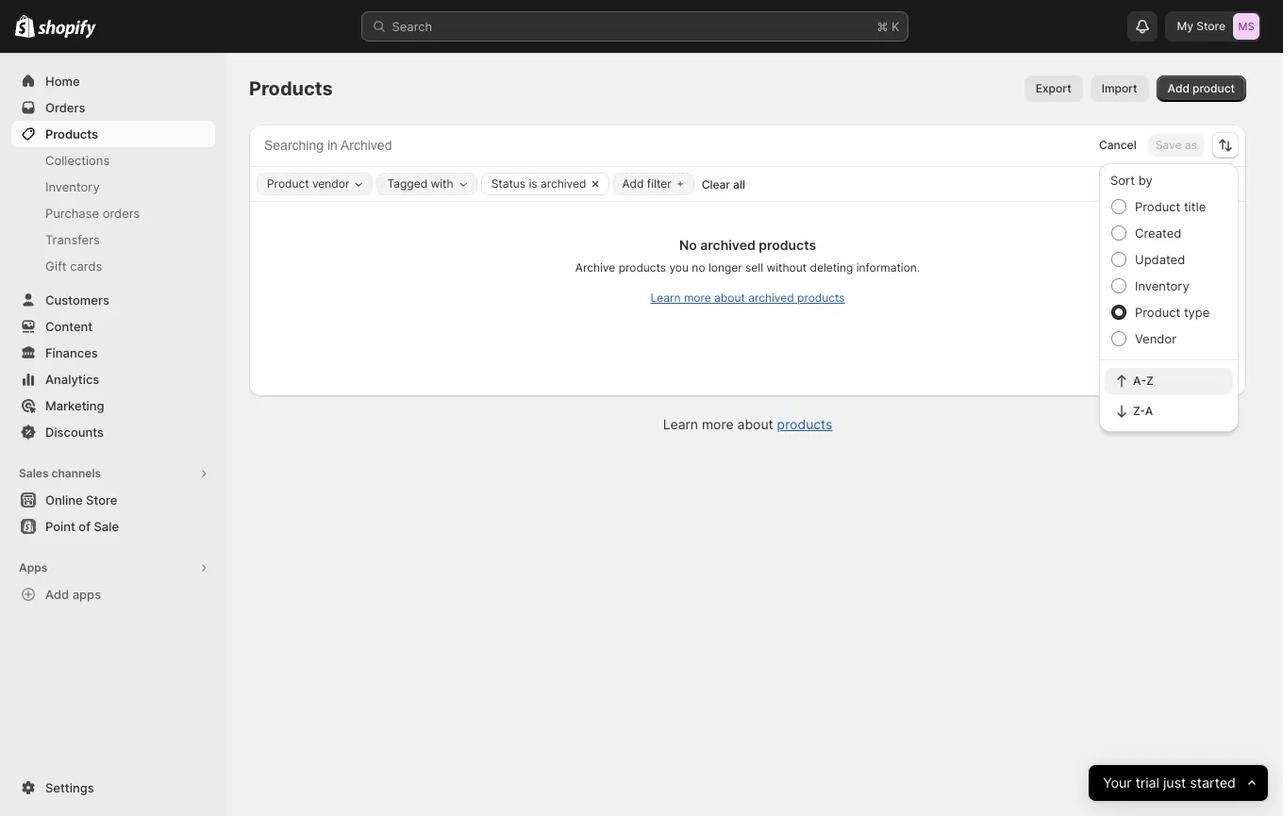 Task type: describe. For each thing, give the bounding box(es) containing it.
inventory inside inventory link
[[45, 179, 100, 194]]

point of sale
[[45, 519, 119, 534]]

clear
[[702, 177, 730, 192]]

archive
[[576, 260, 616, 275]]

add product
[[1168, 81, 1235, 95]]

without
[[767, 260, 807, 275]]

about for products
[[738, 416, 774, 432]]

import button
[[1091, 76, 1149, 102]]

your
[[1103, 774, 1132, 791]]

point of sale button
[[0, 513, 227, 540]]

online
[[45, 493, 83, 508]]

my store image
[[1234, 13, 1260, 40]]

product for product vendor
[[267, 176, 309, 191]]

about for archived
[[715, 291, 745, 305]]

a-z button
[[1105, 368, 1234, 395]]

orders
[[103, 206, 140, 221]]

just
[[1164, 774, 1186, 791]]

learn more about archived products link
[[651, 291, 845, 305]]

product title
[[1135, 199, 1206, 214]]

z-
[[1134, 404, 1146, 418]]

point of sale link
[[11, 513, 215, 540]]

product vendor button
[[258, 174, 372, 194]]

a-
[[1134, 374, 1147, 388]]

discounts link
[[11, 419, 215, 445]]

z-a button
[[1105, 398, 1234, 425]]

add for add apps
[[45, 587, 69, 602]]

product for product type
[[1135, 305, 1181, 320]]

purchase
[[45, 206, 99, 221]]

learn for learn more about products
[[663, 416, 698, 432]]

started
[[1190, 774, 1236, 791]]

finances link
[[11, 340, 215, 366]]

2 vertical spatial archived
[[749, 291, 794, 305]]

your trial just started
[[1103, 774, 1236, 791]]

customers link
[[11, 287, 215, 313]]

apps button
[[11, 555, 215, 581]]

gift cards link
[[11, 253, 215, 279]]

z
[[1147, 374, 1154, 388]]

store for my store
[[1197, 19, 1226, 33]]

sort
[[1111, 173, 1135, 188]]

no archived products
[[679, 237, 816, 253]]

apps
[[72, 587, 101, 602]]

no
[[679, 237, 697, 253]]

transfers link
[[11, 227, 215, 253]]

clear all
[[702, 177, 746, 192]]

purchase orders link
[[11, 200, 215, 227]]

orders
[[45, 100, 85, 115]]

marketing link
[[11, 393, 215, 419]]

gift cards
[[45, 259, 102, 274]]

search
[[392, 19, 433, 34]]

analytics
[[45, 372, 99, 387]]

clear all button
[[694, 174, 753, 196]]

type
[[1184, 305, 1210, 320]]

all
[[733, 177, 746, 192]]

export button
[[1025, 76, 1083, 102]]

a-z
[[1134, 374, 1154, 388]]

cancel
[[1099, 138, 1137, 152]]

longer
[[709, 260, 743, 275]]

cards
[[70, 259, 102, 274]]

customers
[[45, 293, 109, 308]]

trial
[[1136, 774, 1160, 791]]

your trial just started button
[[1089, 765, 1268, 801]]

created
[[1135, 226, 1182, 241]]

k
[[892, 19, 900, 34]]

add product link
[[1157, 76, 1247, 102]]

home
[[45, 74, 80, 89]]

channels
[[51, 466, 101, 480]]

products link
[[11, 121, 215, 147]]

add for add filter
[[622, 176, 644, 191]]

more for learn more about products
[[702, 416, 734, 432]]

vendor
[[1135, 331, 1177, 346]]

filter
[[647, 176, 672, 191]]



Task type: locate. For each thing, give the bounding box(es) containing it.
1 horizontal spatial store
[[1197, 19, 1226, 33]]

store right my
[[1197, 19, 1226, 33]]

apps
[[19, 561, 47, 575]]

1 horizontal spatial add
[[622, 176, 644, 191]]

store up sale
[[86, 493, 117, 508]]

1 vertical spatial more
[[702, 416, 734, 432]]

orders link
[[11, 94, 215, 121]]

online store button
[[0, 487, 227, 513]]

deleting
[[810, 260, 854, 275]]

learn more about products
[[663, 416, 833, 432]]

0 vertical spatial learn
[[651, 291, 681, 305]]

2 horizontal spatial add
[[1168, 81, 1190, 95]]

with
[[431, 176, 454, 191]]

0 vertical spatial archived
[[541, 176, 587, 191]]

add left product
[[1168, 81, 1190, 95]]

add left the apps
[[45, 587, 69, 602]]

analytics link
[[11, 366, 215, 393]]

more
[[684, 291, 711, 305], [702, 416, 734, 432]]

point
[[45, 519, 75, 534]]

0 vertical spatial products
[[249, 77, 333, 100]]

more down no
[[684, 291, 711, 305]]

shopify image
[[15, 15, 35, 38], [38, 20, 96, 38]]

archive products you no longer sell without deleting information.
[[576, 260, 920, 275]]

1 vertical spatial learn
[[663, 416, 698, 432]]

0 horizontal spatial add
[[45, 587, 69, 602]]

inventory up purchase
[[45, 179, 100, 194]]

a
[[1146, 404, 1154, 418]]

⌘ k
[[877, 19, 900, 34]]

store for online store
[[86, 493, 117, 508]]

1 vertical spatial add
[[622, 176, 644, 191]]

sales channels
[[19, 466, 101, 480]]

discounts
[[45, 425, 104, 440]]

marketing
[[45, 398, 104, 413]]

updated
[[1135, 252, 1186, 267]]

0 vertical spatial add
[[1168, 81, 1190, 95]]

inventory link
[[11, 174, 215, 200]]

learn for learn more about archived products
[[651, 291, 681, 305]]

archived down without
[[749, 291, 794, 305]]

1 vertical spatial store
[[86, 493, 117, 508]]

archived inside dropdown button
[[541, 176, 587, 191]]

home link
[[11, 68, 215, 94]]

0 horizontal spatial store
[[86, 493, 117, 508]]

add filter
[[622, 176, 672, 191]]

add apps
[[45, 587, 101, 602]]

archived right is
[[541, 176, 587, 191]]

product for product title
[[1135, 199, 1181, 214]]

add filter button
[[614, 173, 694, 195]]

z-a
[[1134, 404, 1154, 418]]

status
[[491, 176, 526, 191]]

online store
[[45, 493, 117, 508]]

product left the vendor
[[267, 176, 309, 191]]

product type
[[1135, 305, 1210, 320]]

export
[[1036, 81, 1072, 95]]

1 horizontal spatial shopify image
[[38, 20, 96, 38]]

0 horizontal spatial products
[[45, 126, 98, 142]]

status is archived button
[[482, 174, 587, 194]]

tagged with button
[[378, 174, 476, 194]]

0 vertical spatial product
[[267, 176, 309, 191]]

sort by
[[1111, 173, 1153, 188]]

1 vertical spatial archived
[[701, 237, 756, 253]]

finances
[[45, 345, 98, 361]]

add apps button
[[11, 581, 215, 608]]

online store link
[[11, 487, 215, 513]]

tagged with
[[387, 176, 454, 191]]

content link
[[11, 313, 215, 340]]

0 vertical spatial store
[[1197, 19, 1226, 33]]

0 horizontal spatial shopify image
[[15, 15, 35, 38]]

purchase orders
[[45, 206, 140, 221]]

my store
[[1177, 19, 1226, 33]]

sales
[[19, 466, 49, 480]]

1 horizontal spatial products
[[249, 77, 333, 100]]

add inside button
[[45, 587, 69, 602]]

settings
[[45, 781, 94, 796]]

import
[[1102, 81, 1138, 95]]

store inside online store link
[[86, 493, 117, 508]]

learn
[[651, 291, 681, 305], [663, 416, 698, 432]]

product up vendor
[[1135, 305, 1181, 320]]

1 vertical spatial about
[[738, 416, 774, 432]]

add
[[1168, 81, 1190, 95], [622, 176, 644, 191], [45, 587, 69, 602]]

settings link
[[11, 775, 215, 801]]

by
[[1139, 173, 1153, 188]]

no
[[692, 260, 706, 275]]

0 vertical spatial inventory
[[45, 179, 100, 194]]

about
[[715, 291, 745, 305], [738, 416, 774, 432]]

more for learn more about archived products
[[684, 291, 711, 305]]

1 vertical spatial products
[[45, 126, 98, 142]]

2 vertical spatial product
[[1135, 305, 1181, 320]]

archived
[[541, 176, 587, 191], [701, 237, 756, 253], [749, 291, 794, 305]]

sell
[[746, 260, 764, 275]]

0 vertical spatial about
[[715, 291, 745, 305]]

products
[[249, 77, 333, 100], [45, 126, 98, 142]]

add for add product
[[1168, 81, 1190, 95]]

is
[[529, 176, 538, 191]]

information.
[[857, 260, 920, 275]]

vendor
[[312, 176, 350, 191]]

products link
[[777, 416, 833, 432]]

tagged
[[387, 176, 428, 191]]

Searching in Archived field
[[259, 133, 1050, 158]]

inventory down updated
[[1135, 278, 1190, 294]]

more left products link
[[702, 416, 734, 432]]

product vendor
[[267, 176, 350, 191]]

0 horizontal spatial inventory
[[45, 179, 100, 194]]

collections link
[[11, 147, 215, 174]]

status is archived
[[491, 176, 587, 191]]

0 vertical spatial more
[[684, 291, 711, 305]]

gift
[[45, 259, 67, 274]]

2 vertical spatial add
[[45, 587, 69, 602]]

archived up longer in the right top of the page
[[701, 237, 756, 253]]

⌘
[[877, 19, 888, 34]]

1 horizontal spatial inventory
[[1135, 278, 1190, 294]]

about down longer in the right top of the page
[[715, 291, 745, 305]]

product
[[1193, 81, 1235, 95]]

products
[[759, 237, 816, 253], [619, 260, 666, 275], [798, 291, 845, 305], [777, 416, 833, 432]]

1 vertical spatial inventory
[[1135, 278, 1190, 294]]

add left filter
[[622, 176, 644, 191]]

about left products link
[[738, 416, 774, 432]]

title
[[1184, 199, 1206, 214]]

transfers
[[45, 232, 100, 247]]

product inside dropdown button
[[267, 176, 309, 191]]

my
[[1177, 19, 1194, 33]]

collections
[[45, 153, 110, 168]]

1 vertical spatial product
[[1135, 199, 1181, 214]]

of
[[79, 519, 91, 534]]

add inside "dropdown button"
[[622, 176, 644, 191]]

inventory
[[45, 179, 100, 194], [1135, 278, 1190, 294]]

product up created
[[1135, 199, 1181, 214]]

sales channels button
[[11, 461, 215, 487]]



Task type: vqa. For each thing, say whether or not it's contained in the screenshot.
'Z-A' button
yes



